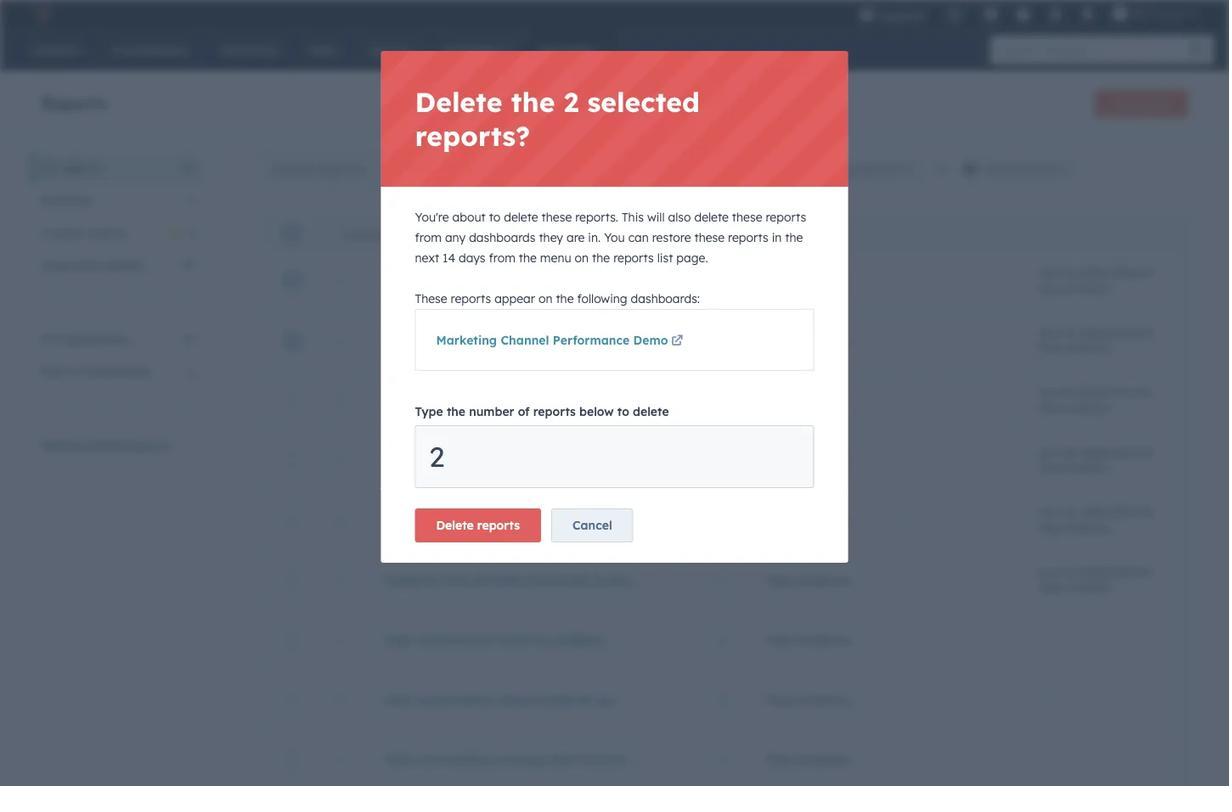 Task type: vqa. For each thing, say whether or not it's contained in the screenshot.


Task type: locate. For each thing, give the bounding box(es) containing it.
6 19, from the top
[[1062, 565, 1077, 580]]

form submission totals
[[384, 453, 523, 468]]

you're about to delete these reports. this will also delete these reports from any dashboards they are in. you can restore these reports in the next 14 days from the menu on the reports list page.
[[415, 210, 806, 265]]

19, for new visitor session totals by day with source breakdown
[[1062, 505, 1077, 520]]

0
[[186, 193, 194, 208], [186, 225, 194, 240], [186, 364, 194, 379]]

3 19 from the top
[[182, 332, 194, 347]]

1 button for close
[[720, 753, 726, 768]]

marketing down the these
[[436, 333, 497, 348]]

3 oct from the top
[[1039, 386, 1059, 400]]

the right the type
[[447, 404, 466, 419]]

2 conversation from the top
[[416, 693, 493, 708]]

source down cancel button
[[593, 573, 632, 588]]

1 19, from the top
[[1062, 266, 1077, 281]]

19, for contacts most recently created by source
[[1062, 565, 1077, 580]]

2 up the any popup button at the top left
[[564, 85, 579, 119]]

pm for new visitor session totals by day with source breakdown
[[1137, 505, 1154, 520]]

3:05 for from
[[1110, 266, 1133, 281]]

restore deleted reports
[[41, 438, 172, 453]]

2 horizontal spatial these
[[732, 210, 763, 225]]

selected up anyone
[[587, 85, 700, 119]]

9 ruby anderson from the top
[[767, 753, 852, 768]]

1 horizontal spatial 2
[[429, 440, 444, 474]]

on right appear
[[539, 291, 553, 306]]

change owner
[[494, 226, 580, 241]]

from
[[415, 230, 442, 245], [489, 251, 516, 265], [79, 258, 106, 273], [537, 274, 566, 288]]

- for -
[[1039, 693, 1043, 708]]

1 vertical spatial delete
[[422, 226, 459, 241]]

conversation for average
[[416, 753, 493, 768]]

1 2023 from the top
[[1080, 266, 1107, 281]]

next
[[415, 251, 439, 265]]

19 for saved from library
[[182, 258, 194, 273]]

0 vertical spatial marketing
[[436, 333, 497, 348]]

reports down can
[[614, 251, 654, 265]]

1 horizontal spatial on
[[539, 291, 553, 306]]

4 1 button from the top
[[720, 753, 726, 768]]

3 oct 19, 2023 3:05 pm ruby anderson from the top
[[1039, 445, 1154, 475]]

ruby inside 'oct 19, 2023 3:17 pm ruby anderson'
[[1039, 402, 1063, 415]]

2 vertical spatial delete
[[436, 518, 474, 533]]

also
[[668, 210, 691, 225]]

2 2023 from the top
[[1080, 326, 1107, 340]]

2 ruby anderson from the top
[[767, 333, 852, 348]]

my reports
[[41, 161, 101, 175]]

the
[[511, 85, 555, 119], [785, 230, 803, 245], [519, 251, 537, 265], [592, 251, 610, 265], [556, 291, 574, 306], [447, 404, 466, 419]]

delete up access
[[695, 210, 729, 225]]

anderson
[[798, 274, 852, 288], [1066, 282, 1111, 295], [798, 333, 852, 348], [1066, 342, 1111, 355], [798, 393, 852, 408], [1066, 402, 1111, 415], [798, 453, 852, 468], [1066, 462, 1111, 475], [798, 513, 852, 528], [1066, 522, 1111, 535], [798, 573, 852, 588], [1066, 582, 1111, 595], [798, 633, 852, 648], [798, 693, 852, 708], [798, 753, 852, 768]]

last updated:
[[722, 161, 799, 176]]

contacts
[[384, 573, 437, 588]]

updated:
[[749, 161, 799, 176]]

closed
[[497, 693, 535, 708]]

1 oct 19, 2023 3:05 pm ruby anderson from the top
[[1039, 266, 1154, 295]]

1 3:05 from the top
[[1110, 266, 1133, 281]]

search button
[[1182, 36, 1214, 65]]

pm inside 'oct 19, 2023 3:17 pm ruby anderson'
[[1134, 386, 1152, 400]]

manage access button
[[597, 226, 706, 241]]

number
[[469, 404, 514, 419]]

1 vertical spatial conversation
[[416, 693, 493, 708]]

3 chat from the top
[[384, 753, 412, 768]]

oct for new visitor session totals by day with source breakdown
[[1039, 505, 1059, 520]]

1
[[720, 573, 726, 588], [720, 633, 726, 648], [720, 693, 726, 708], [720, 753, 726, 768]]

delete for delete
[[422, 226, 459, 241]]

1 vertical spatial chat
[[384, 693, 412, 708]]

calling icon image
[[947, 8, 962, 24]]

3 ruby anderson from the top
[[767, 393, 852, 408]]

rep up close
[[594, 693, 614, 708]]

2 vertical spatial on
[[65, 364, 79, 379]]

ruby anderson for new visitor session totals by day with source breakdown
[[767, 513, 852, 528]]

any
[[445, 230, 466, 245]]

not
[[41, 364, 62, 379]]

2 chat from the top
[[384, 693, 412, 708]]

ruby anderson for ad clicks by social network
[[767, 333, 852, 348]]

oct 19, 2023 3:05 pm ruby anderson for created
[[1039, 565, 1154, 595]]

0 horizontal spatial on
[[65, 364, 79, 379]]

delete right below
[[633, 404, 669, 419]]

settings image
[[1048, 8, 1063, 23]]

chat for chat conversation closed totals by rep
[[384, 693, 412, 708]]

access
[[667, 226, 706, 241]]

performance
[[553, 333, 630, 348]]

oct inside 'oct 19, 2023 3:17 pm ruby anderson'
[[1039, 386, 1059, 400]]

selected
[[587, 85, 700, 119], [350, 228, 390, 241]]

oct for new contact conversions from ads
[[1039, 266, 1059, 281]]

5 2023 from the top
[[1080, 505, 1107, 520]]

can
[[628, 230, 649, 245]]

with
[[584, 513, 610, 528]]

reports right deleted
[[132, 438, 172, 453]]

1 chat from the top
[[384, 633, 412, 648]]

6 oct from the top
[[1039, 565, 1059, 580]]

the right in
[[785, 230, 803, 245]]

manage access
[[615, 226, 706, 241]]

0 vertical spatial source
[[613, 513, 652, 528]]

3 conversation from the top
[[416, 753, 493, 768]]

dashboards
[[60, 332, 128, 347], [83, 364, 150, 379]]

cancel
[[573, 518, 612, 533]]

1 vertical spatial dashboards
[[83, 364, 150, 379]]

3 1 button from the top
[[720, 693, 726, 708]]

2 right form on the bottom of the page
[[429, 440, 444, 474]]

4 19, from the top
[[1062, 445, 1077, 460]]

3 1 from the top
[[720, 693, 726, 708]]

oct for marketing email totals by open rate
[[1039, 386, 1059, 400]]

source right with in the left of the page
[[613, 513, 652, 528]]

chat
[[384, 633, 412, 648], [384, 693, 412, 708], [384, 753, 412, 768]]

1 button
[[720, 573, 726, 588], [720, 633, 726, 648], [720, 693, 726, 708], [720, 753, 726, 768]]

1 0 from the top
[[186, 193, 194, 208]]

by left the day
[[540, 513, 554, 528]]

oct 19, 2023 3:05 pm ruby anderson for social
[[1039, 326, 1154, 355]]

1 for rep
[[720, 693, 726, 708]]

demo
[[633, 333, 668, 348]]

0 vertical spatial conversation
[[416, 633, 493, 648]]

delete up change at top
[[504, 210, 538, 225]]

totals for email
[[486, 393, 519, 408]]

ruby anderson image
[[1113, 6, 1128, 21]]

3 3:05 from the top
[[1110, 445, 1133, 460]]

-
[[903, 513, 907, 528], [907, 513, 912, 528], [1039, 693, 1043, 708]]

2 vertical spatial chat
[[384, 753, 412, 768]]

on down are
[[575, 251, 589, 265]]

ruby anderson for chat conversation totals by chatflow
[[767, 633, 852, 648]]

from down the custom reports
[[79, 258, 106, 273]]

open
[[541, 393, 571, 408]]

conversation down the most at the left bottom
[[416, 633, 493, 648]]

totals right email
[[486, 393, 519, 408]]

upgrade image
[[859, 8, 875, 23]]

chat conversation closed totals by rep button
[[384, 693, 641, 708]]

by right clicks on the left of page
[[440, 333, 455, 348]]

4 oct from the top
[[1039, 445, 1059, 460]]

1 1 button from the top
[[720, 573, 726, 588]]

these up page.
[[695, 230, 725, 245]]

2 inside the delete the 2 selected reports?
[[564, 85, 579, 119]]

3 2023 from the top
[[1080, 386, 1107, 400]]

1 vertical spatial new
[[384, 513, 411, 528]]

3:05 for created
[[1110, 565, 1133, 580]]

2 horizontal spatial on
[[575, 251, 589, 265]]

the up any
[[511, 85, 555, 119]]

2 19 from the top
[[182, 258, 194, 273]]

0 vertical spatial chat
[[384, 633, 412, 648]]

link opens in a new window image
[[671, 336, 683, 348]]

to right below
[[617, 404, 629, 419]]

delete down you're
[[422, 226, 459, 241]]

19, for marketing email totals by open rate
[[1062, 386, 1077, 400]]

delete
[[415, 85, 502, 119], [422, 226, 459, 241], [436, 518, 474, 533]]

2 19, from the top
[[1062, 326, 1077, 340]]

marketplaces image
[[984, 8, 999, 23]]

dashboards up not on dashboards
[[60, 332, 128, 347]]

menu
[[849, 0, 1209, 34]]

3:17
[[1110, 386, 1131, 400]]

time
[[550, 753, 576, 768]]

dashboard:
[[472, 161, 537, 176]]

2 0 from the top
[[186, 225, 194, 240]]

1 oct from the top
[[1039, 266, 1059, 281]]

selected left delete button
[[350, 228, 390, 241]]

chat conversation average time to close by rep
[[384, 753, 667, 768]]

0 vertical spatial new
[[384, 274, 411, 288]]

1 ruby anderson from the top
[[767, 274, 852, 288]]

4 oct 19, 2023 3:05 pm ruby anderson from the top
[[1039, 505, 1154, 535]]

create report
[[1110, 97, 1174, 110]]

will
[[647, 210, 665, 225]]

1 conversation from the top
[[416, 633, 493, 648]]

by
[[440, 333, 455, 348], [523, 393, 538, 408], [540, 513, 554, 528], [574, 573, 589, 588], [534, 633, 549, 648], [576, 693, 591, 708], [629, 753, 644, 768]]

notifications image
[[1080, 8, 1096, 23]]

1 vertical spatial selected
[[350, 228, 390, 241]]

0 vertical spatial dashboards
[[60, 332, 128, 347]]

reports?
[[415, 119, 530, 153]]

you
[[604, 230, 625, 245]]

2023 inside 'oct 19, 2023 3:17 pm ruby anderson'
[[1080, 386, 1107, 400]]

change
[[494, 226, 540, 241]]

19, for new contact conversions from ads
[[1062, 266, 1077, 281]]

they
[[539, 230, 563, 245]]

reports banner
[[41, 85, 1189, 117]]

1 vertical spatial 2
[[342, 228, 348, 241]]

8 ruby anderson from the top
[[767, 693, 852, 708]]

delete the 2 selected reports?
[[415, 85, 700, 153]]

0 vertical spatial 19
[[182, 161, 194, 175]]

0 horizontal spatial 2
[[342, 228, 348, 241]]

totals down contacts most recently created by source "button"
[[497, 633, 531, 648]]

delete up dashboard:
[[415, 85, 502, 119]]

marketing left email
[[384, 393, 445, 408]]

Search reports search field
[[262, 152, 462, 186]]

2023
[[1080, 266, 1107, 281], [1080, 326, 1107, 340], [1080, 386, 1107, 400], [1080, 445, 1107, 460], [1080, 505, 1107, 520], [1080, 565, 1107, 580]]

2
[[564, 85, 579, 119], [342, 228, 348, 241], [429, 440, 444, 474]]

by left chatflow
[[534, 633, 549, 648]]

average
[[497, 753, 546, 768]]

19, inside 'oct 19, 2023 3:17 pm ruby anderson'
[[1062, 386, 1077, 400]]

4 ruby anderson from the top
[[767, 453, 852, 468]]

3 0 from the top
[[186, 364, 194, 379]]

new
[[384, 274, 411, 288], [384, 513, 411, 528]]

19 for my reports
[[182, 161, 194, 175]]

2 vertical spatial 19
[[182, 332, 194, 347]]

these up owner
[[542, 210, 572, 225]]

2023 for ad clicks by social network
[[1080, 326, 1107, 340]]

new left the visitor at the left bottom of page
[[384, 513, 411, 528]]

1 1 from the top
[[720, 573, 726, 588]]

to
[[936, 161, 948, 176], [489, 210, 501, 225], [768, 226, 780, 241], [617, 404, 629, 419], [580, 753, 592, 768]]

dashboards down on dashboards
[[83, 364, 150, 379]]

ruby anderson for new contact conversions from ads
[[767, 274, 852, 288]]

delete inside button
[[436, 518, 474, 533]]

1 vertical spatial marketing
[[384, 393, 445, 408]]

2 vertical spatial 0
[[186, 364, 194, 379]]

1 vertical spatial 0
[[186, 225, 194, 240]]

new for new visitor session totals by day with source breakdown
[[384, 513, 411, 528]]

totals down number
[[489, 453, 523, 468]]

on
[[41, 332, 57, 347]]

6 2023 from the top
[[1080, 565, 1107, 580]]

4 2023 from the top
[[1080, 445, 1107, 460]]

0 vertical spatial delete
[[415, 85, 502, 119]]

marketing for marketing channel performance demo
[[436, 333, 497, 348]]

delete inside the delete the 2 selected reports?
[[415, 85, 502, 119]]

19 for on dashboards
[[182, 332, 194, 347]]

ruby anderson for form submission totals
[[767, 453, 852, 468]]

1 19 from the top
[[182, 161, 194, 175]]

anyone button
[[645, 157, 701, 181]]

following
[[577, 291, 628, 306]]

on right not
[[65, 364, 79, 379]]

conversation left the average
[[416, 753, 493, 768]]

2 oct 19, 2023 3:05 pm ruby anderson from the top
[[1039, 326, 1154, 355]]

these reports appear on the following dashboards:
[[415, 291, 700, 306]]

conversation left closed
[[416, 693, 493, 708]]

--
[[903, 513, 912, 528]]

about
[[452, 210, 486, 225]]

1 horizontal spatial selected
[[587, 85, 700, 119]]

to right time
[[580, 753, 592, 768]]

chat conversation average time to close by rep button
[[384, 753, 667, 768]]

these up add
[[732, 210, 763, 225]]

0 vertical spatial selected
[[587, 85, 700, 119]]

2 vertical spatial 2
[[429, 440, 444, 474]]

2 3:05 from the top
[[1110, 326, 1133, 340]]

2 vertical spatial conversation
[[416, 753, 493, 768]]

6 ruby anderson from the top
[[767, 573, 852, 588]]

source
[[613, 513, 652, 528], [593, 573, 632, 588]]

0 vertical spatial 2
[[564, 85, 579, 119]]

of
[[518, 404, 530, 419]]

0 horizontal spatial delete
[[504, 210, 538, 225]]

by right close
[[629, 753, 644, 768]]

create report link
[[1095, 90, 1189, 117]]

new contact conversions from ads
[[384, 274, 590, 288]]

delete up the most at the left bottom
[[436, 518, 474, 533]]

self made
[[1131, 6, 1183, 20]]

0 for not on dashboards
[[186, 364, 194, 379]]

rep right close
[[648, 753, 667, 768]]

5 19, from the top
[[1062, 505, 1077, 520]]

5 oct 19, 2023 3:05 pm ruby anderson from the top
[[1039, 565, 1154, 595]]

owner
[[544, 226, 580, 241]]

reports up saved from library
[[87, 226, 128, 240]]

1 button for rep
[[720, 693, 726, 708]]

the down the change owner button
[[519, 251, 537, 265]]

on
[[575, 251, 589, 265], [539, 291, 553, 306], [65, 364, 79, 379]]

marketing for marketing email totals by open rate
[[384, 393, 445, 408]]

visitor
[[414, 513, 452, 528]]

1 vertical spatial rep
[[648, 753, 667, 768]]

7 ruby anderson from the top
[[767, 633, 852, 648]]

restore
[[652, 230, 691, 245]]

2 oct from the top
[[1039, 326, 1059, 340]]

4 3:05 from the top
[[1110, 505, 1133, 520]]

totals right closed
[[538, 693, 572, 708]]

new left contact
[[384, 274, 411, 288]]

selected inside the delete the 2 selected reports?
[[587, 85, 700, 119]]

1 vertical spatial source
[[593, 573, 632, 588]]

settings link
[[1038, 0, 1074, 27]]

1 horizontal spatial rep
[[648, 753, 667, 768]]

2 new from the top
[[384, 513, 411, 528]]

0 vertical spatial 0
[[186, 193, 194, 208]]

1 vertical spatial 19
[[182, 258, 194, 273]]

add to dashboard
[[741, 226, 848, 241]]

to inside you're about to delete these reports. this will also delete these reports from any dashboards they are in. you can restore these reports in the next 14 days from the menu on the reports list page.
[[489, 210, 501, 225]]

2 down search reports "search box"
[[342, 228, 348, 241]]

pm for contacts most recently created by source
[[1137, 565, 1154, 580]]

5 3:05 from the top
[[1110, 565, 1133, 580]]

link opens in a new window image
[[671, 336, 683, 348]]

5 oct from the top
[[1039, 505, 1059, 520]]

1 new from the top
[[384, 274, 411, 288]]

0 vertical spatial on
[[575, 251, 589, 265]]

3 19, from the top
[[1062, 386, 1077, 400]]

2 horizontal spatial 2
[[564, 85, 579, 119]]

19
[[182, 161, 194, 175], [182, 258, 194, 273], [182, 332, 194, 347]]

0 horizontal spatial rep
[[594, 693, 614, 708]]

to up dashboards
[[489, 210, 501, 225]]

oct for contacts most recently created by source
[[1039, 565, 1059, 580]]

4 1 from the top
[[720, 753, 726, 768]]

5 ruby anderson from the top
[[767, 513, 852, 528]]



Task type: describe. For each thing, give the bounding box(es) containing it.
reports up recently
[[477, 518, 520, 533]]

type
[[415, 404, 443, 419]]

2 for 2 selected
[[342, 228, 348, 241]]

ruby anderson for marketing email totals by open rate
[[767, 393, 852, 408]]

any button
[[544, 157, 579, 181]]

ads
[[569, 274, 590, 288]]

last
[[722, 161, 746, 176]]

are
[[567, 230, 585, 245]]

on dashboards
[[41, 332, 128, 347]]

3:05 for totals
[[1110, 505, 1133, 520]]

2 1 button from the top
[[720, 633, 726, 648]]

favorites
[[41, 193, 93, 208]]

2 1 from the top
[[720, 633, 726, 648]]

0 horizontal spatial these
[[542, 210, 572, 225]]

owner:
[[599, 161, 638, 176]]

menu containing self made
[[849, 0, 1209, 34]]

delete for delete reports
[[436, 518, 474, 533]]

notifications button
[[1074, 0, 1103, 27]]

self
[[1131, 6, 1151, 20]]

pm for ad clicks by social network
[[1137, 326, 1154, 340]]

cancel button
[[551, 509, 634, 543]]

ruby anderson for chat conversation average time to close by rep
[[767, 753, 852, 768]]

search image
[[1190, 42, 1206, 58]]

upgrade
[[878, 8, 926, 22]]

session
[[455, 513, 498, 528]]

report
[[1144, 97, 1174, 110]]

to right add
[[768, 226, 780, 241]]

2 selected
[[342, 228, 390, 241]]

made
[[1154, 6, 1183, 20]]

self made button
[[1103, 0, 1209, 27]]

delete reports button
[[415, 509, 541, 543]]

day
[[558, 513, 580, 528]]

manage
[[615, 226, 663, 241]]

delete button
[[404, 226, 459, 241]]

dashboard
[[784, 226, 848, 241]]

reports up add to dashboard button
[[766, 210, 806, 225]]

oct 19, 2023 3:05 pm ruby anderson for from
[[1039, 266, 1154, 295]]

ruby anderson for chat conversation closed totals by rep
[[767, 693, 852, 708]]

social
[[459, 333, 493, 348]]

the down ads
[[556, 291, 574, 306]]

Search HubSpot search field
[[991, 36, 1199, 65]]

3:05 for social
[[1110, 326, 1133, 340]]

19, for form submission totals
[[1062, 445, 1077, 460]]

Type the number of reports below to delete text field
[[415, 426, 814, 489]]

deleted
[[87, 438, 128, 453]]

list
[[657, 251, 673, 265]]

by down chatflow
[[576, 693, 591, 708]]

form
[[384, 453, 416, 468]]

the down in.
[[592, 251, 610, 265]]

you're
[[415, 210, 449, 225]]

pm for marketing email totals by open rate
[[1134, 386, 1152, 400]]

channel
[[501, 333, 549, 348]]

restore
[[41, 438, 83, 453]]

0 horizontal spatial selected
[[350, 228, 390, 241]]

totals for conversation
[[497, 633, 531, 648]]

marketing channel performance demo link
[[436, 333, 686, 348]]

from up next
[[415, 230, 442, 245]]

in
[[772, 230, 782, 245]]

by left open
[[523, 393, 538, 408]]

new for new contact conversions from ads
[[384, 274, 411, 288]]

conversation for totals
[[416, 633, 493, 648]]

19, for ad clicks by social network
[[1062, 326, 1077, 340]]

rate
[[575, 393, 599, 408]]

anderson inside 'oct 19, 2023 3:17 pm ruby anderson'
[[1066, 402, 1111, 415]]

pm for form submission totals
[[1137, 445, 1154, 460]]

by right created
[[574, 573, 589, 588]]

ruby anderson for contacts most recently created by source
[[767, 573, 852, 588]]

library
[[109, 258, 145, 273]]

chat conversation closed totals by rep
[[384, 693, 614, 708]]

- for --
[[903, 513, 907, 528]]

reports right my
[[61, 161, 101, 175]]

2023 for new contact conversions from ads
[[1080, 266, 1107, 281]]

oct 19, 2023 3:05 pm ruby anderson for totals
[[1039, 505, 1154, 535]]

clicks
[[404, 333, 437, 348]]

add to dashboard button
[[723, 226, 848, 241]]

chat for chat conversation average time to close by rep
[[384, 753, 412, 768]]

delete for delete the 2 selected reports?
[[415, 85, 502, 119]]

2023 for form submission totals
[[1080, 445, 1107, 460]]

ad clicks by social network
[[384, 333, 546, 348]]

chat conversation totals by chatflow button
[[384, 633, 641, 648]]

MM/DD/YYYY text field
[[956, 159, 1078, 180]]

totals right session
[[502, 513, 536, 528]]

calling icon button
[[940, 2, 969, 27]]

custom
[[41, 226, 84, 240]]

2023 for new visitor session totals by day with source breakdown
[[1080, 505, 1107, 520]]

my
[[41, 161, 58, 175]]

2023 for marketing email totals by open rate
[[1080, 386, 1107, 400]]

custom reports
[[41, 226, 128, 240]]

marketing email totals by open rate
[[384, 393, 599, 408]]

0 vertical spatial rep
[[594, 693, 614, 708]]

1 vertical spatial on
[[539, 291, 553, 306]]

breakdown
[[656, 513, 723, 528]]

in.
[[588, 230, 601, 245]]

close
[[596, 753, 626, 768]]

new contact conversions from ads button
[[384, 274, 641, 288]]

saved
[[41, 258, 76, 273]]

help image
[[1016, 8, 1031, 23]]

conversation for closed
[[416, 693, 493, 708]]

1 horizontal spatial these
[[695, 230, 725, 245]]

chatflow
[[553, 633, 604, 648]]

reports down new contact conversions from ads
[[451, 291, 491, 306]]

chat for chat conversation totals by chatflow
[[384, 633, 412, 648]]

created
[[525, 573, 571, 588]]

MM/DD/YYYY text field
[[806, 159, 928, 180]]

marketing channel performance demo
[[436, 333, 668, 348]]

pm for new contact conversions from ads
[[1137, 266, 1154, 281]]

to right mm/dd/yyyy text field
[[936, 161, 948, 176]]

ad clicks by social network button
[[384, 333, 641, 348]]

marketplaces button
[[973, 0, 1009, 27]]

on inside you're about to delete these reports. this will also delete these reports from any dashboards they are in. you can restore these reports in the next 14 days from the menu on the reports list page.
[[575, 251, 589, 265]]

2 for 2
[[429, 440, 444, 474]]

change owner button
[[476, 226, 580, 241]]

hubspot image
[[31, 3, 51, 24]]

restore deleted reports button
[[31, 430, 204, 462]]

0 for favorites
[[186, 193, 194, 208]]

most
[[441, 573, 470, 588]]

recently
[[474, 573, 522, 588]]

new visitor session totals by day with source breakdown
[[384, 513, 723, 528]]

totals for submission
[[489, 453, 523, 468]]

dashboards:
[[631, 291, 700, 306]]

14
[[443, 251, 455, 265]]

hubspot link
[[20, 3, 64, 24]]

days
[[459, 251, 486, 265]]

1 for close
[[720, 753, 726, 768]]

reports right of
[[533, 404, 576, 419]]

help button
[[1009, 0, 1038, 27]]

add
[[741, 226, 764, 241]]

submission
[[419, 453, 485, 468]]

from up these reports appear on the following dashboards:
[[537, 274, 566, 288]]

contact
[[414, 274, 459, 288]]

1 horizontal spatial delete
[[633, 404, 669, 419]]

1 for source
[[720, 573, 726, 588]]

2023 for contacts most recently created by source
[[1080, 565, 1107, 580]]

page.
[[677, 251, 708, 265]]

reports left in
[[728, 230, 769, 245]]

the inside the delete the 2 selected reports?
[[511, 85, 555, 119]]

marketing email totals by open rate button
[[384, 393, 641, 408]]

oct for form submission totals
[[1039, 445, 1059, 460]]

ad
[[384, 333, 400, 348]]

2 horizontal spatial delete
[[695, 210, 729, 225]]

oct for ad clicks by social network
[[1039, 326, 1059, 340]]

1 button for source
[[720, 573, 726, 588]]

anyone
[[645, 161, 690, 176]]

below
[[579, 404, 614, 419]]

from down dashboards
[[489, 251, 516, 265]]



